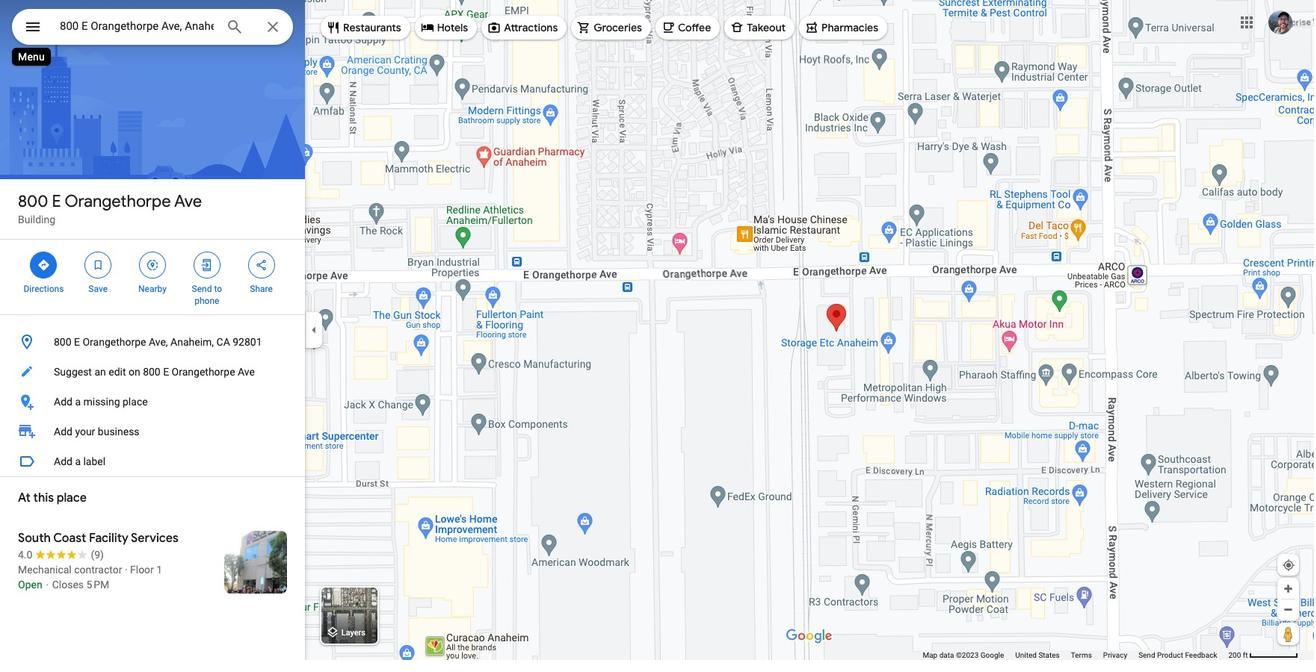 Task type: describe. For each thing, give the bounding box(es) containing it.
attractions button
[[482, 10, 567, 46]]

add for add a label
[[54, 456, 72, 468]]

1
[[156, 565, 162, 576]]

attractions
[[504, 21, 558, 34]]

suggest
[[54, 366, 92, 378]]

edit
[[109, 366, 126, 378]]

mechanical
[[18, 565, 72, 576]]

92801
[[233, 336, 262, 348]]

ave inside 800 e orangethorpe ave building
[[174, 191, 202, 212]]

collapse side panel image
[[306, 322, 322, 339]]

share
[[250, 284, 273, 295]]

send for send product feedback
[[1139, 652, 1156, 660]]

send product feedback button
[[1139, 651, 1218, 661]]

800 E Orangethorpe Ave, Anaheim, CA 92801 field
[[12, 9, 293, 45]]

add your business link
[[0, 417, 305, 447]]

data
[[940, 652, 954, 660]]

add your business
[[54, 426, 140, 438]]

states
[[1039, 652, 1060, 660]]

2 vertical spatial e
[[163, 366, 169, 378]]

⋅
[[45, 579, 50, 591]]

2 vertical spatial orangethorpe
[[172, 366, 235, 378]]


[[255, 257, 268, 274]]

google account: cj baylor  
(christian.baylor@adept.ai) image
[[1269, 10, 1293, 34]]

add a missing place
[[54, 396, 148, 408]]

mechanical contractor · floor 1 open ⋅ closes 5 pm
[[18, 565, 162, 591]]

building
[[18, 214, 55, 226]]

2 vertical spatial 800
[[143, 366, 161, 378]]

anaheim,
[[170, 336, 214, 348]]

pharmacies button
[[799, 10, 888, 46]]

800 e orangethorpe ave building
[[18, 191, 202, 226]]

on
[[129, 366, 140, 378]]

this
[[33, 491, 54, 506]]

facility
[[89, 532, 128, 547]]

200
[[1229, 652, 1241, 660]]

800 for ave,
[[54, 336, 71, 348]]

send for send to phone
[[192, 284, 212, 295]]

groceries
[[594, 21, 642, 34]]

feedback
[[1185, 652, 1218, 660]]

directions
[[24, 284, 64, 295]]

zoom out image
[[1283, 605, 1294, 616]]

add a label
[[54, 456, 106, 468]]


[[146, 257, 159, 274]]

place inside button
[[123, 396, 148, 408]]

coast
[[53, 532, 86, 547]]

©2023
[[956, 652, 979, 660]]

suggest an edit on 800 e orangethorpe ave
[[54, 366, 255, 378]]

200 ft
[[1229, 652, 1248, 660]]

terms button
[[1071, 651, 1092, 661]]

groceries button
[[571, 10, 651, 46]]

e for ave
[[52, 191, 61, 212]]

zoom in image
[[1283, 584, 1294, 595]]

terms
[[1071, 652, 1092, 660]]

takeout
[[747, 21, 786, 34]]

coffee
[[678, 21, 711, 34]]

200 ft button
[[1229, 652, 1299, 660]]

actions for 800 e orangethorpe ave region
[[0, 240, 305, 315]]

send product feedback
[[1139, 652, 1218, 660]]

ave,
[[149, 336, 168, 348]]

add for add your business
[[54, 426, 72, 438]]

an
[[95, 366, 106, 378]]

hotels button
[[415, 10, 477, 46]]

a for label
[[75, 456, 81, 468]]

800 e orangethorpe ave, anaheim, ca 92801
[[54, 336, 262, 348]]

800 e orangethorpe ave main content
[[0, 0, 305, 661]]

south
[[18, 532, 51, 547]]

label
[[83, 456, 106, 468]]

your
[[75, 426, 95, 438]]

orangethorpe for ave,
[[83, 336, 146, 348]]

0 horizontal spatial place
[[57, 491, 87, 506]]

google maps element
[[0, 0, 1314, 661]]

e for ave,
[[74, 336, 80, 348]]



Task type: vqa. For each thing, say whether or not it's contained in the screenshot.
dallas to chicago
no



Task type: locate. For each thing, give the bounding box(es) containing it.
pharmacies
[[822, 21, 879, 34]]

2 horizontal spatial 800
[[143, 366, 161, 378]]

2 vertical spatial add
[[54, 456, 72, 468]]


[[37, 257, 50, 274]]

place right "this" in the left of the page
[[57, 491, 87, 506]]

send left product
[[1139, 652, 1156, 660]]

0 vertical spatial place
[[123, 396, 148, 408]]

add left your
[[54, 426, 72, 438]]

5 pm
[[86, 579, 109, 591]]

add for add a missing place
[[54, 396, 72, 408]]

 search field
[[12, 9, 293, 48]]

1 vertical spatial e
[[74, 336, 80, 348]]

united states button
[[1016, 651, 1060, 661]]

a left label
[[75, 456, 81, 468]]

800 inside 800 e orangethorpe ave building
[[18, 191, 48, 212]]

nearby
[[138, 284, 167, 295]]

a left missing
[[75, 396, 81, 408]]

missing
[[83, 396, 120, 408]]

coffee button
[[656, 10, 720, 46]]

send inside send to phone
[[192, 284, 212, 295]]

orangethorpe up ''
[[65, 191, 171, 212]]

a for missing
[[75, 396, 81, 408]]

footer containing map data ©2023 google
[[923, 651, 1229, 661]]

(9)
[[91, 550, 104, 562]]

floor
[[130, 565, 154, 576]]

0 vertical spatial 800
[[18, 191, 48, 212]]

ave up 
[[174, 191, 202, 212]]

800 e orangethorpe ave, anaheim, ca 92801 button
[[0, 328, 305, 357]]

0 vertical spatial e
[[52, 191, 61, 212]]

3 add from the top
[[54, 456, 72, 468]]

place down on
[[123, 396, 148, 408]]

·
[[125, 565, 128, 576]]

4.0 stars 9 reviews image
[[18, 548, 104, 563]]

at this place
[[18, 491, 87, 506]]


[[91, 257, 105, 274]]

send to phone
[[192, 284, 222, 307]]

1 horizontal spatial ave
[[238, 366, 255, 378]]


[[24, 16, 42, 37]]

hotels
[[437, 21, 468, 34]]

product
[[1157, 652, 1184, 660]]

ave inside suggest an edit on 800 e orangethorpe ave button
[[238, 366, 255, 378]]

1 vertical spatial a
[[75, 456, 81, 468]]

2 horizontal spatial e
[[163, 366, 169, 378]]

phone
[[195, 296, 219, 307]]

0 vertical spatial add
[[54, 396, 72, 408]]

privacy button
[[1104, 651, 1128, 661]]

0 vertical spatial ave
[[174, 191, 202, 212]]

0 vertical spatial a
[[75, 396, 81, 408]]

1 horizontal spatial send
[[1139, 652, 1156, 660]]

united states
[[1016, 652, 1060, 660]]

1 a from the top
[[75, 396, 81, 408]]

1 vertical spatial add
[[54, 426, 72, 438]]

open
[[18, 579, 42, 591]]

closes
[[52, 579, 84, 591]]

add left label
[[54, 456, 72, 468]]

contractor
[[74, 565, 122, 576]]

add a label button
[[0, 447, 305, 477]]

orangethorpe inside 800 e orangethorpe ave building
[[65, 191, 171, 212]]

orangethorpe down anaheim,
[[172, 366, 235, 378]]

google
[[981, 652, 1004, 660]]

united
[[1016, 652, 1037, 660]]

e up building
[[52, 191, 61, 212]]

takeout button
[[725, 10, 795, 46]]

add a missing place button
[[0, 387, 305, 417]]

a
[[75, 396, 81, 408], [75, 456, 81, 468]]

show your location image
[[1282, 559, 1296, 573]]

1 add from the top
[[54, 396, 72, 408]]

map
[[923, 652, 938, 660]]

ave
[[174, 191, 202, 212], [238, 366, 255, 378]]

services
[[131, 532, 179, 547]]

restaurants
[[343, 21, 401, 34]]

1 horizontal spatial place
[[123, 396, 148, 408]]

0 vertical spatial orangethorpe
[[65, 191, 171, 212]]

e down ave,
[[163, 366, 169, 378]]

None field
[[60, 17, 214, 35]]

800 right on
[[143, 366, 161, 378]]

 button
[[12, 9, 54, 48]]

1 vertical spatial ave
[[238, 366, 255, 378]]

800 for ave
[[18, 191, 48, 212]]

save
[[88, 284, 108, 295]]

business
[[98, 426, 140, 438]]

add
[[54, 396, 72, 408], [54, 426, 72, 438], [54, 456, 72, 468]]

1 vertical spatial place
[[57, 491, 87, 506]]

add down 'suggest'
[[54, 396, 72, 408]]

0 horizontal spatial e
[[52, 191, 61, 212]]

1 vertical spatial 800
[[54, 336, 71, 348]]

0 horizontal spatial ave
[[174, 191, 202, 212]]

show street view coverage image
[[1278, 624, 1300, 646]]

orangethorpe
[[65, 191, 171, 212], [83, 336, 146, 348], [172, 366, 235, 378]]

suggest an edit on 800 e orangethorpe ave button
[[0, 357, 305, 387]]


[[200, 257, 214, 274]]

800
[[18, 191, 48, 212], [54, 336, 71, 348], [143, 366, 161, 378]]

send
[[192, 284, 212, 295], [1139, 652, 1156, 660]]

south coast facility services
[[18, 532, 179, 547]]

4.0
[[18, 550, 32, 562]]

send inside button
[[1139, 652, 1156, 660]]

1 horizontal spatial 800
[[54, 336, 71, 348]]

footer
[[923, 651, 1229, 661]]

orangethorpe for ave
[[65, 191, 171, 212]]

privacy
[[1104, 652, 1128, 660]]

1 vertical spatial send
[[1139, 652, 1156, 660]]

0 horizontal spatial 800
[[18, 191, 48, 212]]

1 vertical spatial orangethorpe
[[83, 336, 146, 348]]

2 a from the top
[[75, 456, 81, 468]]

0 vertical spatial send
[[192, 284, 212, 295]]

at
[[18, 491, 31, 506]]

e
[[52, 191, 61, 212], [74, 336, 80, 348], [163, 366, 169, 378]]

restaurants button
[[321, 10, 410, 46]]

layers
[[342, 629, 366, 639]]

e inside 800 e orangethorpe ave building
[[52, 191, 61, 212]]

ave down 92801 on the left of the page
[[238, 366, 255, 378]]

footer inside google maps element
[[923, 651, 1229, 661]]

2 add from the top
[[54, 426, 72, 438]]

ca
[[216, 336, 230, 348]]

e up 'suggest'
[[74, 336, 80, 348]]

orangethorpe up the edit
[[83, 336, 146, 348]]

map data ©2023 google
[[923, 652, 1004, 660]]

800 up building
[[18, 191, 48, 212]]

800 up 'suggest'
[[54, 336, 71, 348]]

0 horizontal spatial send
[[192, 284, 212, 295]]

place
[[123, 396, 148, 408], [57, 491, 87, 506]]

to
[[214, 284, 222, 295]]

send up phone
[[192, 284, 212, 295]]

none field inside 800 e orangethorpe ave, anaheim, ca 92801 "field"
[[60, 17, 214, 35]]

ft
[[1243, 652, 1248, 660]]

1 horizontal spatial e
[[74, 336, 80, 348]]



